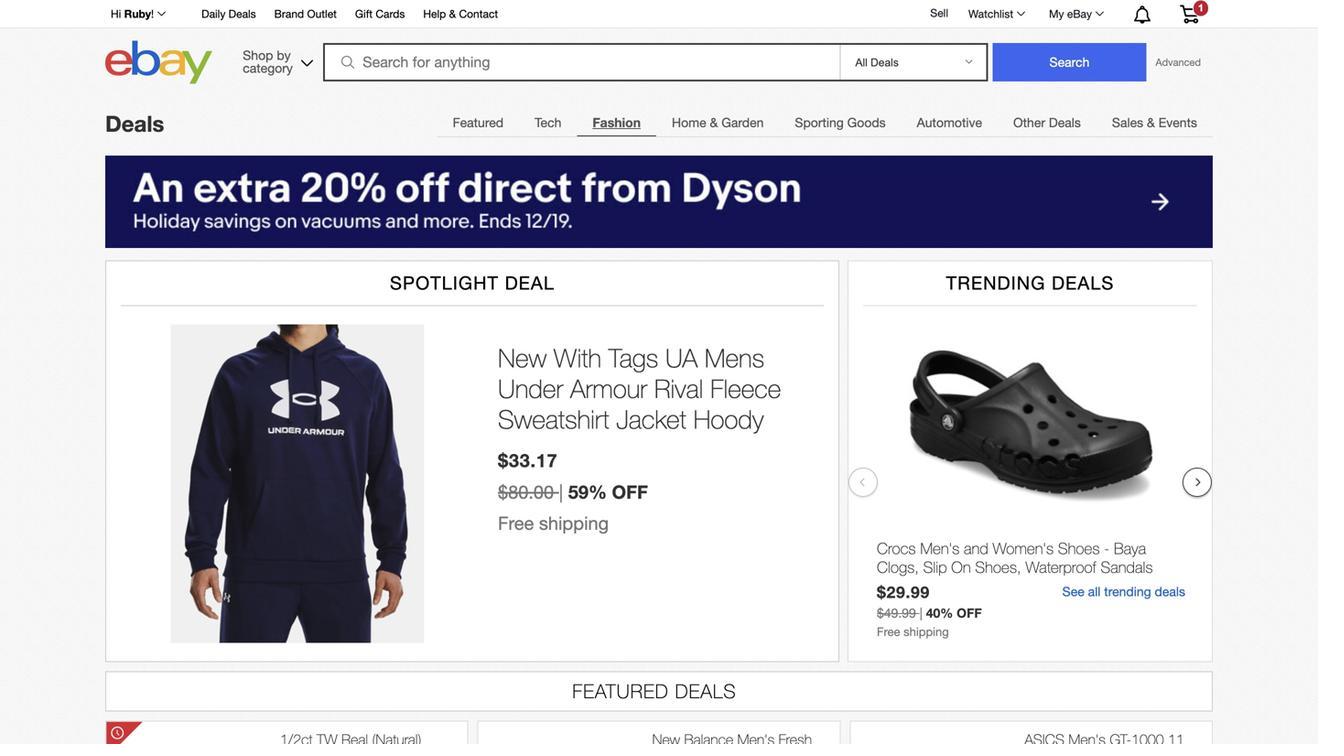 Task type: locate. For each thing, give the bounding box(es) containing it.
shipping inside $49.99 | 40% off free shipping
[[904, 625, 949, 639]]

featured deals
[[572, 680, 736, 702]]

$29.99
[[877, 583, 930, 602]]

automotive
[[917, 115, 982, 130]]

tags
[[609, 343, 658, 373]]

off inside $49.99 | 40% off free shipping
[[957, 606, 982, 621]]

menu bar containing featured
[[437, 103, 1213, 141]]

1
[[1198, 2, 1204, 14]]

shipping down 40%
[[904, 625, 949, 639]]

|
[[559, 482, 563, 503], [920, 606, 923, 621]]

deals inside account navigation
[[229, 7, 256, 20]]

None submit
[[993, 43, 1146, 81]]

1 horizontal spatial featured
[[572, 680, 669, 702]]

& inside home & garden link
[[710, 115, 718, 130]]

| left 40%
[[920, 606, 923, 621]]

0 vertical spatial featured
[[453, 115, 504, 130]]

free shipping
[[498, 513, 609, 534]]

featured for featured
[[453, 115, 504, 130]]

cards
[[376, 7, 405, 20]]

1 vertical spatial free
[[877, 625, 900, 639]]

free down $80.00
[[498, 513, 534, 534]]

free
[[498, 513, 534, 534], [877, 625, 900, 639]]

Search for anything text field
[[326, 45, 836, 80]]

1 vertical spatial shipping
[[904, 625, 949, 639]]

1 horizontal spatial &
[[710, 115, 718, 130]]

off
[[612, 481, 648, 503], [957, 606, 982, 621]]

$49.99 | 40% off free shipping
[[877, 606, 982, 639]]

0 vertical spatial free
[[498, 513, 534, 534]]

| left 59%
[[559, 482, 563, 503]]

0 horizontal spatial shipping
[[539, 513, 609, 534]]

account navigation
[[101, 0, 1213, 28]]

featured inside menu bar
[[453, 115, 504, 130]]

menu bar
[[437, 103, 1213, 141]]

| inside $80.00 | 59% off
[[559, 482, 563, 503]]

my
[[1049, 7, 1064, 20]]

1 link
[[1169, 0, 1210, 26]]

0 vertical spatial shipping
[[539, 513, 609, 534]]

0 vertical spatial off
[[612, 481, 648, 503]]

watchlist link
[[958, 3, 1034, 25]]

sporting goods link
[[779, 104, 901, 141]]

see all trending deals link
[[1062, 584, 1185, 600]]

daily deals
[[201, 7, 256, 20]]

shipping
[[539, 513, 609, 534], [904, 625, 949, 639]]

deals
[[229, 7, 256, 20], [105, 110, 164, 136], [1049, 115, 1081, 130], [1052, 272, 1114, 294], [675, 680, 736, 702]]

1 vertical spatial off
[[957, 606, 982, 621]]

new
[[498, 343, 547, 373]]

deals
[[1155, 584, 1185, 599]]

an extra 20% off direct from dyson holiday savings on vacuums and more. ends 12/19. image
[[105, 156, 1213, 248]]

deals for featured deals
[[675, 680, 736, 702]]

| for 40%
[[920, 606, 923, 621]]

&
[[449, 7, 456, 20], [710, 115, 718, 130], [1147, 115, 1155, 130]]

featured
[[453, 115, 504, 130], [572, 680, 669, 702]]

off right 40%
[[957, 606, 982, 621]]

see
[[1062, 584, 1085, 599]]

other deals link
[[998, 104, 1097, 141]]

1 vertical spatial |
[[920, 606, 923, 621]]

crocs men's and women's shoes - baya clogs, slip on shoes, waterproof sandals
[[877, 539, 1153, 576]]

0 horizontal spatial off
[[612, 481, 648, 503]]

brand
[[274, 7, 304, 20]]

contact
[[459, 7, 498, 20]]

fashion
[[593, 115, 641, 130]]

crocs men's and women's shoes - baya clogs, slip on shoes, waterproof sandals link
[[877, 539, 1185, 580]]

shipping down $80.00 | 59% off
[[539, 513, 609, 534]]

2 horizontal spatial &
[[1147, 115, 1155, 130]]

tab list
[[437, 103, 1213, 141]]

waterproof
[[1026, 558, 1096, 576]]

1 vertical spatial featured
[[572, 680, 669, 702]]

off for 40%
[[957, 606, 982, 621]]

deals for other deals
[[1049, 115, 1081, 130]]

& for sales
[[1147, 115, 1155, 130]]

gift cards link
[[355, 5, 405, 25]]

0 horizontal spatial featured
[[453, 115, 504, 130]]

mens
[[705, 343, 764, 373]]

& right help
[[449, 7, 456, 20]]

shop by category
[[243, 48, 293, 76]]

| for 59%
[[559, 482, 563, 503]]

1 horizontal spatial free
[[877, 625, 900, 639]]

brand outlet link
[[274, 5, 337, 25]]

1 horizontal spatial off
[[957, 606, 982, 621]]

-
[[1104, 539, 1110, 557]]

& inside help & contact link
[[449, 7, 456, 20]]

hoody
[[693, 404, 764, 434]]

0 horizontal spatial &
[[449, 7, 456, 20]]

1 horizontal spatial shipping
[[904, 625, 949, 639]]

clogs,
[[877, 558, 919, 576]]

shoes,
[[975, 558, 1021, 576]]

slip
[[923, 558, 947, 576]]

sandals
[[1101, 558, 1153, 576]]

new with tags ua mens under armour rival fleece sweatshirt jacket hoody
[[498, 343, 781, 434]]

automotive link
[[901, 104, 998, 141]]

hi
[[111, 7, 121, 20]]

garden
[[722, 115, 764, 130]]

deals for trending deals
[[1052, 272, 1114, 294]]

free down $49.99
[[877, 625, 900, 639]]

0 vertical spatial |
[[559, 482, 563, 503]]

$80.00 | 59% off
[[498, 481, 648, 503]]

& inside sales & events link
[[1147, 115, 1155, 130]]

& right "home"
[[710, 115, 718, 130]]

brand outlet
[[274, 7, 337, 20]]

tab list containing featured
[[437, 103, 1213, 141]]

all
[[1088, 584, 1101, 599]]

!
[[151, 7, 154, 20]]

advanced link
[[1146, 44, 1210, 81]]

1 horizontal spatial |
[[920, 606, 923, 621]]

| inside $49.99 | 40% off free shipping
[[920, 606, 923, 621]]

$49.99
[[877, 606, 916, 621]]

off right 59%
[[612, 481, 648, 503]]

home
[[672, 115, 706, 130]]

0 horizontal spatial |
[[559, 482, 563, 503]]

& right sales
[[1147, 115, 1155, 130]]



Task type: vqa. For each thing, say whether or not it's contained in the screenshot.
| for 40%
yes



Task type: describe. For each thing, give the bounding box(es) containing it.
featured link
[[437, 104, 519, 141]]

with
[[554, 343, 601, 373]]

& for help
[[449, 7, 456, 20]]

daily deals link
[[201, 5, 256, 25]]

on
[[951, 558, 971, 576]]

spotlight deal
[[390, 272, 555, 294]]

trending
[[946, 272, 1046, 294]]

under
[[498, 373, 563, 404]]

category
[[243, 60, 293, 76]]

tech
[[535, 115, 561, 130]]

shoes
[[1058, 539, 1100, 557]]

& for home
[[710, 115, 718, 130]]

gift cards
[[355, 7, 405, 20]]

women's
[[993, 539, 1054, 557]]

gift
[[355, 7, 373, 20]]

watchlist
[[968, 7, 1013, 20]]

help
[[423, 7, 446, 20]]

other
[[1013, 115, 1045, 130]]

deal
[[505, 272, 555, 294]]

outlet
[[307, 7, 337, 20]]

sales & events link
[[1097, 104, 1213, 141]]

armour
[[570, 373, 647, 404]]

sporting
[[795, 115, 844, 130]]

new with tags ua mens under armour rival fleece sweatshirt jacket hoody link
[[498, 343, 820, 435]]

see all trending deals
[[1062, 584, 1185, 599]]

advanced
[[1156, 56, 1201, 68]]

by
[[277, 48, 291, 63]]

sell link
[[922, 7, 957, 19]]

$33.17
[[498, 450, 558, 472]]

shop by category banner
[[101, 0, 1213, 89]]

59%
[[568, 481, 607, 503]]

shop by category button
[[235, 41, 317, 80]]

and
[[964, 539, 988, 557]]

sweatshirt
[[498, 404, 609, 434]]

ebay
[[1067, 7, 1092, 20]]

daily
[[201, 7, 225, 20]]

trending deals
[[946, 272, 1114, 294]]

events
[[1159, 115, 1197, 130]]

jacket
[[616, 404, 686, 434]]

$80.00
[[498, 482, 554, 503]]

deals for daily deals
[[229, 7, 256, 20]]

sales & events
[[1112, 115, 1197, 130]]

0 horizontal spatial free
[[498, 513, 534, 534]]

spotlight
[[390, 272, 499, 294]]

sales
[[1112, 115, 1143, 130]]

shop
[[243, 48, 273, 63]]

fashion link
[[577, 104, 656, 141]]

goods
[[847, 115, 886, 130]]

hi ruby !
[[111, 7, 154, 20]]

trending
[[1104, 584, 1151, 599]]

deals link
[[105, 110, 164, 136]]

baya
[[1114, 539, 1146, 557]]

rival
[[654, 373, 703, 404]]

men's
[[920, 539, 960, 557]]

sell
[[930, 7, 948, 19]]

my ebay
[[1049, 7, 1092, 20]]

help & contact
[[423, 7, 498, 20]]

ruby
[[124, 7, 151, 20]]

home & garden
[[672, 115, 764, 130]]

40%
[[926, 606, 953, 621]]

free inside $49.99 | 40% off free shipping
[[877, 625, 900, 639]]

other deals
[[1013, 115, 1081, 130]]

off for 59%
[[612, 481, 648, 503]]

none submit inside shop by category banner
[[993, 43, 1146, 81]]

home & garden link
[[656, 104, 779, 141]]

featured for featured deals
[[572, 680, 669, 702]]

sporting goods
[[795, 115, 886, 130]]

fleece
[[710, 373, 781, 404]]



